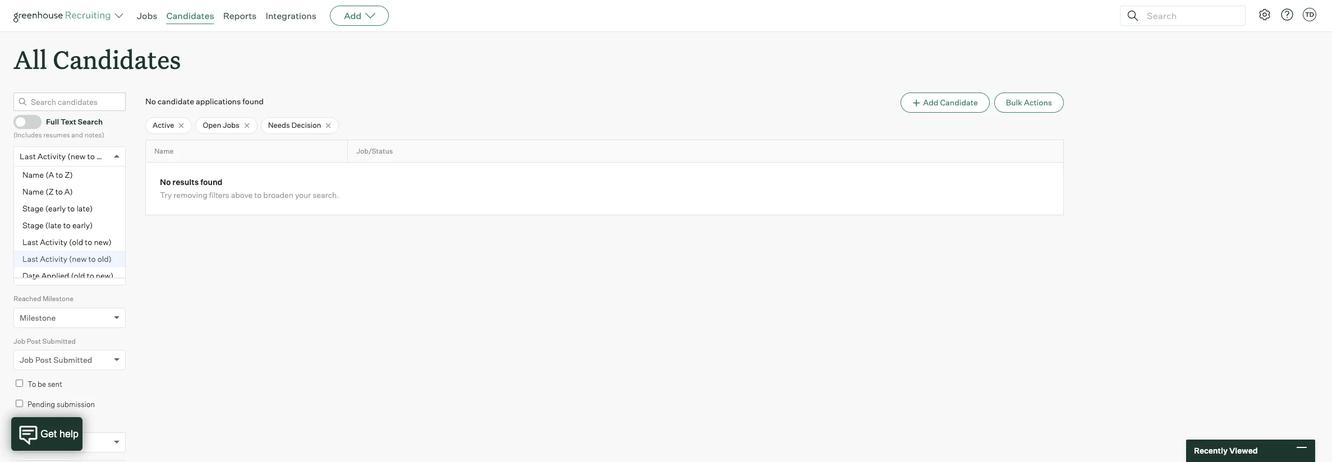 Task type: locate. For each thing, give the bounding box(es) containing it.
name (a to z) option
[[14, 167, 125, 183]]

add for add
[[344, 10, 362, 21]]

0 vertical spatial jobs
[[137, 10, 157, 21]]

1 horizontal spatial add
[[924, 98, 939, 107]]

name down active
[[154, 147, 174, 155]]

1 vertical spatial job post submitted
[[20, 355, 92, 365]]

Search candidates field
[[13, 93, 126, 111]]

0 horizontal spatial add
[[344, 10, 362, 21]]

try
[[160, 191, 172, 200]]

None field
[[14, 147, 25, 166]]

1 horizontal spatial no
[[160, 178, 171, 187]]

(new
[[67, 151, 86, 161], [69, 254, 87, 264]]

last activity (new to old) option
[[20, 151, 111, 161], [14, 251, 125, 268]]

1 vertical spatial jobs
[[223, 121, 240, 130]]

last down (includes
[[20, 151, 36, 161]]

new) for date applied (old to new)
[[96, 271, 113, 281]]

1 vertical spatial form
[[50, 438, 70, 447]]

(old
[[69, 237, 83, 247], [71, 271, 85, 281]]

form right the a
[[50, 438, 70, 447]]

submitted
[[42, 337, 76, 346], [53, 355, 92, 365]]

job
[[79, 231, 93, 240], [13, 337, 25, 346], [20, 355, 34, 365]]

0 vertical spatial new)
[[94, 237, 112, 247]]

no inside "no results found try removing filters above to broaden your search."
[[160, 178, 171, 187]]

(new up name (a to z) option
[[67, 151, 86, 161]]

last for bottommost last activity (new to old) option
[[22, 254, 38, 264]]

search.
[[313, 191, 339, 200]]

checkmark image
[[19, 117, 27, 125]]

new) down last activity (old to new) option
[[96, 271, 113, 281]]

add inside popup button
[[344, 10, 362, 21]]

post down reached
[[27, 337, 41, 346]]

bulk actions link
[[995, 93, 1064, 113]]

no
[[145, 97, 156, 106], [160, 178, 171, 187]]

name left (z
[[22, 187, 44, 196]]

needs
[[268, 121, 290, 130]]

1 vertical spatial found
[[200, 178, 223, 187]]

name (z to a)
[[22, 187, 73, 196]]

list box containing name (a to z)
[[14, 167, 125, 284]]

td button
[[1303, 8, 1317, 21]]

by
[[67, 231, 77, 240]]

job post submitted up sent
[[20, 355, 92, 365]]

z)
[[65, 170, 73, 179]]

late)
[[77, 204, 93, 213]]

last activity (old to new) option
[[14, 234, 125, 251]]

pending
[[28, 400, 55, 409]]

post up to be sent
[[35, 355, 52, 365]]

form
[[13, 419, 30, 428], [50, 438, 70, 447]]

0 vertical spatial name
[[154, 147, 174, 155]]

activity down (late
[[40, 237, 67, 247]]

0 vertical spatial old)
[[97, 151, 111, 161]]

0 horizontal spatial found
[[200, 178, 223, 187]]

0 vertical spatial found
[[243, 97, 264, 106]]

old)
[[97, 151, 111, 161], [97, 254, 112, 264]]

(late
[[45, 220, 62, 230]]

select a form
[[20, 438, 70, 447]]

activity
[[38, 151, 66, 161], [40, 237, 67, 247], [40, 254, 67, 264]]

candidates down jobs link
[[53, 43, 181, 76]]

last for the topmost last activity (new to old) option
[[20, 151, 36, 161]]

last activity (new to old) down last activity (old to new) option
[[22, 254, 112, 264]]

2 vertical spatial last
[[22, 254, 38, 264]]

new) right by
[[94, 237, 112, 247]]

new) for last activity (old to new)
[[94, 237, 112, 247]]

all
[[13, 43, 47, 76]]

applications
[[196, 97, 241, 106]]

last activity (new to old) option up z)
[[20, 151, 111, 161]]

type
[[59, 181, 78, 191]]

to be sent
[[28, 380, 62, 389]]

old) down last activity (old to new) option
[[97, 254, 112, 264]]

last activity (new to old) up z)
[[20, 151, 111, 161]]

0 vertical spatial last
[[20, 151, 36, 161]]

activity up (a
[[38, 151, 66, 161]]

job post submitted down the reached milestone element
[[13, 337, 76, 346]]

candidate
[[941, 98, 978, 107]]

last activity (new to old) option up date applied (old to new)
[[14, 251, 125, 268]]

1 vertical spatial no
[[160, 178, 171, 187]]

old) down notes)
[[97, 151, 111, 161]]

found up 'filters'
[[200, 178, 223, 187]]

activity for the topmost last activity (new to old) option
[[38, 151, 66, 161]]

(new inside option
[[69, 254, 87, 264]]

search
[[78, 117, 103, 126]]

0 vertical spatial candidates
[[166, 10, 214, 21]]

1 vertical spatial activity
[[40, 237, 67, 247]]

1 horizontal spatial form
[[50, 438, 70, 447]]

results
[[172, 178, 199, 187]]

filters
[[209, 191, 229, 200]]

(old for applied
[[71, 271, 85, 281]]

add for add candidate
[[924, 98, 939, 107]]

bulk actions
[[1006, 98, 1053, 107]]

last left filter
[[22, 237, 38, 247]]

activity up applied
[[40, 254, 67, 264]]

to
[[28, 380, 36, 389]]

0 horizontal spatial no
[[145, 97, 156, 106]]

0 horizontal spatial jobs
[[13, 204, 32, 213]]

0 vertical spatial job
[[79, 231, 93, 240]]

found
[[243, 97, 264, 106], [200, 178, 223, 187]]

0 vertical spatial (old
[[69, 237, 83, 247]]

2 vertical spatial name
[[22, 187, 44, 196]]

last for last activity (old to new) option
[[22, 237, 38, 247]]

integrations link
[[266, 10, 317, 21]]

to right above
[[254, 191, 262, 200]]

milestone
[[43, 295, 74, 303], [20, 313, 56, 323]]

last
[[20, 151, 36, 161], [22, 237, 38, 247], [22, 254, 38, 264]]

2 vertical spatial jobs
[[13, 204, 32, 213]]

0 vertical spatial activity
[[38, 151, 66, 161]]

old) inside option
[[97, 254, 112, 264]]

(new for bottommost last activity (new to old) option
[[69, 254, 87, 264]]

stage (early to late)
[[22, 204, 93, 213]]

0 vertical spatial no
[[145, 97, 156, 106]]

0 vertical spatial add
[[344, 10, 362, 21]]

reports
[[223, 10, 257, 21]]

post
[[27, 337, 41, 346], [35, 355, 52, 365]]

submitted down the reached milestone element
[[42, 337, 76, 346]]

1 vertical spatial (old
[[71, 271, 85, 281]]

1 vertical spatial (new
[[69, 254, 87, 264]]

found right applications
[[243, 97, 264, 106]]

1 vertical spatial last activity (new to old)
[[22, 254, 112, 264]]

open jobs
[[203, 121, 240, 130]]

to up filter by job
[[63, 220, 71, 230]]

2 vertical spatial job
[[20, 355, 34, 365]]

Pending submission checkbox
[[16, 400, 23, 407]]

jobs right open
[[223, 121, 240, 130]]

candidate
[[158, 97, 194, 106]]

form down pending submission checkbox
[[13, 419, 30, 428]]

stage up date
[[13, 252, 32, 261]]

1 vertical spatial last
[[22, 237, 38, 247]]

stage (late to early)
[[22, 220, 93, 230]]

last activity (new to old)
[[20, 151, 111, 161], [22, 254, 112, 264]]

name (a to z)
[[22, 170, 73, 179]]

(new down last activity (old to new) option
[[69, 254, 87, 264]]

last up date
[[22, 254, 38, 264]]

name (z to a) option
[[14, 183, 125, 200]]

needs decision
[[268, 121, 321, 130]]

removing
[[174, 191, 207, 200]]

add button
[[330, 6, 389, 26]]

recently
[[1195, 446, 1228, 456]]

1 vertical spatial new)
[[96, 271, 113, 281]]

date
[[22, 271, 40, 281]]

no up try
[[160, 178, 171, 187]]

jobs left candidates link
[[137, 10, 157, 21]]

name for name (a to z)
[[22, 170, 44, 179]]

name for name (z to a)
[[22, 187, 44, 196]]

candidates right jobs link
[[166, 10, 214, 21]]

no left the candidate
[[145, 97, 156, 106]]

stage left (late
[[22, 220, 44, 230]]

broaden
[[263, 191, 293, 200]]

1 vertical spatial old)
[[97, 254, 112, 264]]

configure image
[[1259, 8, 1272, 21]]

no for no candidate applications found
[[145, 97, 156, 106]]

2 vertical spatial activity
[[40, 254, 67, 264]]

list box
[[14, 167, 125, 284]]

0 vertical spatial (new
[[67, 151, 86, 161]]

1 vertical spatial add
[[924, 98, 939, 107]]

job post submitted
[[13, 337, 76, 346], [20, 355, 92, 365]]

no candidate applications found
[[145, 97, 264, 106]]

(old for activity
[[69, 237, 83, 247]]

applied
[[41, 271, 69, 281]]

date applied (old to new)
[[22, 271, 113, 281]]

submission
[[57, 400, 95, 409]]

form element
[[13, 418, 126, 461]]

date applied (old to new) option
[[14, 268, 125, 284]]

2 horizontal spatial jobs
[[223, 121, 240, 130]]

new)
[[94, 237, 112, 247], [96, 271, 113, 281]]

jobs down application
[[13, 204, 32, 213]]

milestone down reached milestone
[[20, 313, 56, 323]]

milestone down applied
[[43, 295, 74, 303]]

add
[[344, 10, 362, 21], [924, 98, 939, 107]]

activity for last activity (old to new) option
[[40, 237, 67, 247]]

1 vertical spatial name
[[22, 170, 44, 179]]

old) for bottommost last activity (new to old) option
[[97, 254, 112, 264]]

to
[[87, 151, 95, 161], [56, 170, 63, 179], [55, 187, 63, 196], [254, 191, 262, 200], [68, 204, 75, 213], [63, 220, 71, 230], [85, 237, 92, 247], [88, 254, 96, 264], [87, 271, 94, 281]]

reached milestone element
[[13, 294, 126, 336]]

above
[[231, 191, 253, 200]]

stage (late to early) option
[[14, 217, 125, 234]]

name
[[154, 147, 174, 155], [22, 170, 44, 179], [22, 187, 44, 196]]

name up application
[[22, 170, 44, 179]]

submitted up sent
[[53, 355, 92, 365]]

0 vertical spatial form
[[13, 419, 30, 428]]



Task type: describe. For each thing, give the bounding box(es) containing it.
to right by
[[85, 237, 92, 247]]

(early
[[45, 204, 66, 213]]

filter by job
[[47, 231, 93, 240]]

to left late)
[[68, 204, 75, 213]]

job inside filter by job button
[[79, 231, 93, 240]]

add candidate
[[924, 98, 978, 107]]

recently viewed
[[1195, 446, 1258, 456]]

to left z)
[[56, 170, 63, 179]]

no for no results found try removing filters above to broaden your search.
[[160, 178, 171, 187]]

to right (z
[[55, 187, 63, 196]]

be
[[38, 380, 46, 389]]

a)
[[64, 187, 73, 196]]

full text search (includes resumes and notes)
[[13, 117, 104, 139]]

full
[[46, 117, 59, 126]]

greenhouse recruiting image
[[13, 9, 115, 22]]

bulk
[[1006, 98, 1023, 107]]

(z
[[46, 187, 54, 196]]

reached
[[13, 295, 41, 303]]

last activity (new to old) inside list box
[[22, 254, 112, 264]]

jobs link
[[137, 10, 157, 21]]

1 horizontal spatial found
[[243, 97, 264, 106]]

1 vertical spatial post
[[35, 355, 52, 365]]

decision
[[292, 121, 321, 130]]

viewed
[[1230, 446, 1258, 456]]

open
[[203, 121, 221, 130]]

Search text field
[[1145, 8, 1236, 24]]

name for name
[[154, 147, 174, 155]]

found inside "no results found try removing filters above to broaden your search."
[[200, 178, 223, 187]]

job/status
[[356, 147, 393, 155]]

0 horizontal spatial form
[[13, 419, 30, 428]]

0 vertical spatial milestone
[[43, 295, 74, 303]]

To be sent checkbox
[[16, 380, 23, 387]]

0 vertical spatial last activity (new to old) option
[[20, 151, 111, 161]]

text
[[61, 117, 76, 126]]

1 vertical spatial submitted
[[53, 355, 92, 365]]

stage element
[[13, 251, 126, 294]]

(a
[[46, 170, 54, 179]]

1 vertical spatial job
[[13, 337, 25, 346]]

resumes
[[43, 131, 70, 139]]

activity for bottommost last activity (new to old) option
[[40, 254, 67, 264]]

0 vertical spatial job post submitted
[[13, 337, 76, 346]]

and
[[71, 131, 83, 139]]

sent
[[48, 380, 62, 389]]

stage down name (z to a)
[[22, 204, 44, 213]]

last activity (old to new)
[[22, 237, 112, 247]]

no results found try removing filters above to broaden your search.
[[160, 178, 339, 200]]

old) for the topmost last activity (new to old) option
[[97, 151, 111, 161]]

add candidate link
[[901, 93, 990, 113]]

1 vertical spatial last activity (new to old) option
[[14, 251, 125, 268]]

a
[[44, 438, 49, 447]]

integrations
[[266, 10, 317, 21]]

filter by job button
[[13, 225, 126, 246]]

to right applied
[[87, 271, 94, 281]]

active
[[153, 121, 174, 130]]

(new for the topmost last activity (new to old) option
[[67, 151, 86, 161]]

(includes
[[13, 131, 42, 139]]

pending submission
[[28, 400, 95, 409]]

0 vertical spatial last activity (new to old)
[[20, 151, 111, 161]]

candidates link
[[166, 10, 214, 21]]

to inside "no results found try removing filters above to broaden your search."
[[254, 191, 262, 200]]

your
[[295, 191, 311, 200]]

actions
[[1024, 98, 1053, 107]]

notes)
[[85, 131, 104, 139]]

early)
[[72, 220, 93, 230]]

reached milestone
[[13, 295, 74, 303]]

job post submitted element
[[13, 336, 126, 378]]

reports link
[[223, 10, 257, 21]]

1 vertical spatial milestone
[[20, 313, 56, 323]]

td button
[[1301, 6, 1319, 24]]

stage (early to late) option
[[14, 200, 125, 217]]

filter
[[47, 231, 66, 240]]

0 vertical spatial submitted
[[42, 337, 76, 346]]

to down last activity (old to new) option
[[88, 254, 96, 264]]

0 vertical spatial post
[[27, 337, 41, 346]]

td
[[1306, 11, 1315, 19]]

to down notes)
[[87, 151, 95, 161]]

stage up reached
[[20, 271, 41, 280]]

select
[[20, 438, 43, 447]]

application
[[13, 181, 58, 191]]

1 vertical spatial candidates
[[53, 43, 181, 76]]

1 horizontal spatial jobs
[[137, 10, 157, 21]]

application type
[[13, 181, 78, 191]]

all candidates
[[13, 43, 181, 76]]



Task type: vqa. For each thing, say whether or not it's contained in the screenshot.
new)
yes



